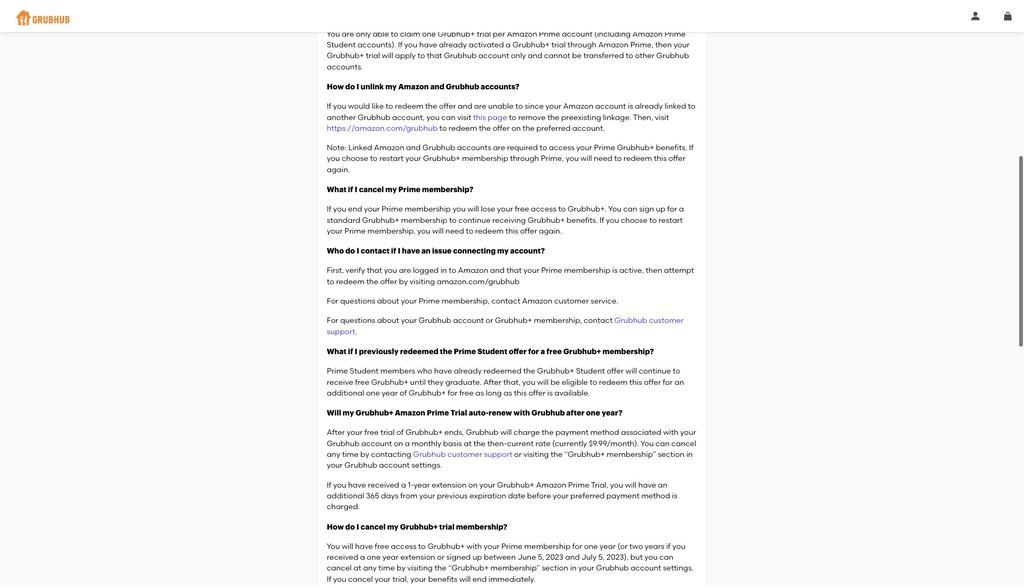 Task type: describe. For each thing, give the bounding box(es) containing it.
the inside first, verify that you are logged in to amazon and that your prime membership is active, then attempt to redeem the offer by visiting amazon.com/grubhub
[[367, 277, 379, 287]]

charged.
[[327, 503, 360, 512]]

available.
[[555, 389, 591, 398]]

in for logged
[[441, 266, 447, 276]]

account,
[[392, 113, 425, 122]]

for for for questions about your grubhub account or grubhub+ membership, contact
[[327, 317, 339, 326]]

account inside or visiting the "grubhub+ membership" section in your grubhub account settings.
[[379, 461, 410, 471]]

do for contact
[[346, 247, 355, 255]]

amazon inside note: linked amazon and grubhub accounts are required to access your  prime grubhub+ benefits. if you choose to restart your grubhub+ membership through prime, you will need to redeem this offer again.
[[374, 143, 405, 153]]

another
[[327, 113, 356, 122]]

redeem inside prime student members who have already redeemed the grubhub+ student offer will continue to receive free grubhub+ until they graduate. after that, you will be eligible to redeem this offer for an additional one year of grubhub+ for free as long as this offer is available.
[[600, 378, 628, 387]]

1 as from the left
[[476, 389, 484, 398]]

received inside you will have free access to grubhub+ with your prime membership for one year (or two years if you received a one year extension or signed up between june 5, 2023 and july 5, 2023), but you can cancel at any time by visiting the "grubhub+ membership" section in your grubhub account settings. if you cancel your trial, your benefits will end immediately.
[[327, 554, 359, 563]]

rate
[[536, 440, 551, 449]]

your inside you are only able to claim one grubhub+ trial per amazon prime account (including amazon prime student accounts). if you have already activated a grubhub+ trial through amazon prime, then your grubhub+ trial will apply to that grubhub account only and cannot be transferred to other grubhub accounts.
[[674, 40, 690, 50]]

my for grubhub+
[[387, 524, 399, 531]]

year inside "if you have received a 1-year extension on your grubhub+ amazon prime trial, you will have an additional 365 days from your previous expiration date before your preferred payment method is charged."
[[414, 481, 430, 490]]

membership inside you will have free access to grubhub+ with your prime membership for one year (or two years if you received a one year extension or signed up between june 5, 2023 and july 5, 2023), but you can cancel at any time by visiting the "grubhub+ membership" section in your grubhub account settings. if you cancel your trial, your benefits will end immediately.
[[525, 543, 571, 552]]

linked
[[349, 143, 373, 153]]

years
[[645, 543, 665, 552]]

since
[[525, 102, 544, 111]]

i for prime
[[355, 186, 358, 193]]

receive
[[327, 378, 354, 387]]

before
[[528, 492, 551, 501]]

student up eligible
[[577, 367, 605, 376]]

your inside first, verify that you are logged in to amazon and that your prime membership is active, then attempt to redeem the offer by visiting amazon.com/grubhub
[[524, 266, 540, 276]]

long
[[486, 389, 502, 398]]

receiving
[[493, 216, 526, 225]]

and inside you will have free access to grubhub+ with your prime membership for one year (or two years if you received a one year extension or signed up between june 5, 2023 and july 5, 2023), but you can cancel at any time by visiting the "grubhub+ membership" section in your grubhub account settings. if you cancel your trial, your benefits will end immediately.
[[566, 554, 580, 563]]

student inside you are only able to claim one grubhub+ trial per amazon prime account (including amazon prime student accounts). if you have already activated a grubhub+ trial through amazon prime, then your grubhub+ trial will apply to that grubhub account only and cannot be transferred to other grubhub accounts.
[[327, 40, 356, 50]]

membership down what if i cancel my prime membership?
[[405, 205, 451, 214]]

activated
[[469, 40, 504, 50]]

grubhub customer support link for grubhub+
[[327, 317, 684, 337]]

2023),
[[607, 554, 629, 563]]

contacting
[[371, 451, 412, 460]]

what for what if i previously redeemed the prime student offer for a free grubhub+ membership?
[[327, 348, 347, 356]]

2023
[[546, 554, 564, 563]]

can inside if you end your prime membership you will lose your free access to grubhub+. you can sign up for a standard grubhub+ membership to continue receiving grubhub+ benefits. if you choose to restart your prime membership, you will need to redeem this offer again.
[[624, 205, 638, 214]]

like
[[372, 102, 384, 111]]

prime, inside you are only able to claim one grubhub+ trial per amazon prime account (including amazon prime student accounts). if you have already activated a grubhub+ trial through amazon prime, then your grubhub+ trial will apply to that grubhub account only and cannot be transferred to other grubhub accounts.
[[631, 40, 654, 50]]

and inside first, verify that you are logged in to amazon and that your prime membership is active, then attempt to redeem the offer by visiting amazon.com/grubhub
[[491, 266, 505, 276]]

remove
[[519, 113, 546, 122]]

account down activated
[[479, 51, 510, 61]]

year up 2023),
[[600, 543, 616, 552]]

and inside you are only able to claim one grubhub+ trial per amazon prime account (including amazon prime student accounts). if you have already activated a grubhub+ trial through amazon prime, then your grubhub+ trial will apply to that grubhub account only and cannot be transferred to other grubhub accounts.
[[528, 51, 543, 61]]

again. inside if you end your prime membership you will lose your free access to grubhub+. you can sign up for a standard grubhub+ membership to continue receiving grubhub+ benefits. if you choose to restart your prime membership, you will need to redeem this offer again.
[[539, 227, 563, 236]]

grubhub inside grubhub customer support
[[615, 317, 648, 326]]

this page link
[[473, 113, 508, 122]]

2 horizontal spatial that
[[507, 266, 522, 276]]

if left previously
[[348, 348, 354, 356]]

received inside "if you have received a 1-year extension on your grubhub+ amazon prime trial, you will have an additional 365 days from your previous expiration date before your preferred payment method is charged."
[[368, 481, 400, 490]]

membership up the who do i contact if i have an issue connecting my account?
[[401, 216, 448, 225]]

days
[[381, 492, 399, 501]]

after your free  trial of grubhub+ ends, grubhub will charge the payment method associated with your grubhub account on a monthly basis at the then-current rate (currently $9.99/month). you can cancel any time by contacting
[[327, 429, 697, 460]]

graduate.
[[446, 378, 482, 387]]

on inside 'this page to remove the preexisting linkage. then, visit https://amazon.com/grubhub to redeem the offer on the preferred account.'
[[512, 124, 521, 133]]

grubhub left accounts?
[[446, 83, 480, 90]]

one right the after
[[587, 410, 601, 417]]

about for prime
[[377, 297, 399, 306]]

unable
[[489, 102, 514, 111]]

grubhub up then-
[[466, 429, 499, 438]]

be inside you are only able to claim one grubhub+ trial per amazon prime account (including amazon prime student accounts). if you have already activated a grubhub+ trial through amazon prime, then your grubhub+ trial will apply to that grubhub account only and cannot be transferred to other grubhub accounts.
[[573, 51, 582, 61]]

until
[[411, 378, 426, 387]]

access inside if you end your prime membership you will lose your free access to grubhub+. you can sign up for a standard grubhub+ membership to continue receiving grubhub+ benefits. if you choose to restart your prime membership, you will need to redeem this offer again.
[[531, 205, 557, 214]]

2 vertical spatial membership?
[[456, 524, 508, 531]]

auto-
[[469, 410, 489, 417]]

accounts?
[[481, 83, 520, 90]]

grubhub+.
[[568, 205, 607, 214]]

you inside prime student members who have already redeemed the grubhub+ student offer will continue to receive free grubhub+ until they graduate. after that, you will be eligible to redeem this offer for an additional one year of grubhub+ for free as long as this offer is available.
[[523, 378, 536, 387]]

redeem inside note: linked amazon and grubhub accounts are required to access your  prime grubhub+ benefits. if you choose to restart your grubhub+ membership through prime, you will need to redeem this offer again.
[[624, 154, 653, 164]]

for questions about your grubhub account or grubhub+ membership, contact
[[327, 317, 615, 326]]

settings. inside or visiting the "grubhub+ membership" section in your grubhub account settings.
[[412, 461, 442, 471]]

grubhub inside you will have free access to grubhub+ with your prime membership for one year (or two years if you received a one year extension or signed up between june 5, 2023 and july 5, 2023), but you can cancel at any time by visiting the "grubhub+ membership" section in your grubhub account settings. if you cancel your trial, your benefits will end immediately.
[[597, 564, 629, 574]]

previously
[[359, 348, 399, 356]]

service.
[[591, 297, 619, 306]]

members
[[381, 367, 416, 376]]

have inside you are only able to claim one grubhub+ trial per amazon prime account (including amazon prime student accounts). if you have already activated a grubhub+ trial through amazon prime, then your grubhub+ trial will apply to that grubhub account only and cannot be transferred to other grubhub accounts.
[[420, 40, 438, 50]]

preferred inside 'this page to remove the preexisting linkage. then, visit https://amazon.com/grubhub to redeem the offer on the preferred account.'
[[537, 124, 571, 133]]

offer inside if you would like to redeem the offer and are unable to since your amazon account is already linked to another grubhub account, you can visit
[[439, 102, 456, 111]]

prime inside you will have free access to grubhub+ with your prime membership for one year (or two years if you received a one year extension or signed up between june 5, 2023 and july 5, 2023), but you can cancel at any time by visiting the "grubhub+ membership" section in your grubhub account settings. if you cancel your trial, your benefits will end immediately.
[[502, 543, 523, 552]]

attempt
[[665, 266, 695, 276]]

2 small image from the left
[[1004, 12, 1013, 20]]

would
[[348, 102, 370, 111]]

to inside you will have free access to grubhub+ with your prime membership for one year (or two years if you received a one year extension or signed up between june 5, 2023 and july 5, 2023), but you can cancel at any time by visiting the "grubhub+ membership" section in your grubhub account settings. if you cancel your trial, your benefits will end immediately.
[[419, 543, 426, 552]]

they
[[428, 378, 444, 387]]

grubhub logo image
[[16, 7, 70, 28]]

questions for for questions about your prime membership, contact amazon customer service.
[[341, 297, 376, 306]]

up inside if you end your prime membership you will lose your free access to grubhub+. you can sign up for a standard grubhub+ membership to continue receiving grubhub+ benefits. if you choose to restart your prime membership, you will need to redeem this offer again.
[[656, 205, 666, 214]]

immediately.
[[489, 575, 536, 585]]

0 vertical spatial with
[[514, 410, 530, 417]]

then inside you are only able to claim one grubhub+ trial per amazon prime account (including amazon prime student accounts). if you have already activated a grubhub+ trial through amazon prime, then your grubhub+ trial will apply to that grubhub account only and cannot be transferred to other grubhub accounts.
[[656, 40, 672, 50]]

prime inside note: linked amazon and grubhub accounts are required to access your  prime grubhub+ benefits. if you choose to restart your grubhub+ membership through prime, you will need to redeem this offer again.
[[595, 143, 616, 153]]

are inside first, verify that you are logged in to amazon and that your prime membership is active, then attempt to redeem the offer by visiting amazon.com/grubhub
[[399, 266, 411, 276]]

free down graduate.
[[460, 389, 474, 398]]

grubhub down monthly
[[413, 451, 446, 460]]

1 vertical spatial membership?
[[603, 348, 655, 356]]

prime inside prime student members who have already redeemed the grubhub+ student offer will continue to receive free grubhub+ until they graduate. after that, you will be eligible to redeem this offer for an additional one year of grubhub+ for free as long as this offer is available.
[[327, 367, 348, 376]]

can inside you will have free access to grubhub+ with your prime membership for one year (or two years if you received a one year extension or signed up between june 5, 2023 and july 5, 2023), but you can cancel at any time by visiting the "grubhub+ membership" section in your grubhub account settings. if you cancel your trial, your benefits will end immediately.
[[660, 554, 674, 563]]

renew
[[489, 410, 512, 417]]

need inside if you end your prime membership you will lose your free access to grubhub+. you can sign up for a standard grubhub+ membership to continue receiving grubhub+ benefits. if you choose to restart your prime membership, you will need to redeem this offer again.
[[446, 227, 464, 236]]

access inside you will have free access to grubhub+ with your prime membership for one year (or two years if you received a one year extension or signed up between june 5, 2023 and july 5, 2023), but you can cancel at any time by visiting the "grubhub+ membership" section in your grubhub account settings. if you cancel your trial, your benefits will end immediately.
[[391, 543, 417, 552]]

then,
[[634, 113, 654, 122]]

logged
[[413, 266, 439, 276]]

or visiting the "grubhub+ membership" section in your grubhub account settings.
[[327, 451, 693, 471]]

i for the
[[355, 348, 358, 356]]

student up prime student members who have already redeemed the grubhub+ student offer will continue to receive free grubhub+ until they graduate. after that, you will be eligible to redeem this offer for an additional one year of grubhub+ for free as long as this offer is available.
[[478, 348, 508, 356]]

by inside after your free  trial of grubhub+ ends, grubhub will charge the payment method associated with your grubhub account on a monthly basis at the then-current rate (currently $9.99/month). you can cancel any time by contacting
[[361, 451, 370, 460]]

one inside you are only able to claim one grubhub+ trial per amazon prime account (including amazon prime student accounts). if you have already activated a grubhub+ trial through amazon prime, then your grubhub+ trial will apply to that grubhub account only and cannot be transferred to other grubhub accounts.
[[423, 29, 436, 39]]

sign
[[640, 205, 655, 214]]

through inside note: linked amazon and grubhub accounts are required to access your  prime grubhub+ benefits. if you choose to restart your grubhub+ membership through prime, you will need to redeem this offer again.
[[510, 154, 539, 164]]

this page to remove the preexisting linkage. then, visit https://amazon.com/grubhub to redeem the offer on the preferred account.
[[327, 113, 670, 133]]

(including
[[595, 29, 631, 39]]

an inside prime student members who have already redeemed the grubhub+ student offer will continue to receive free grubhub+ until they graduate. after that, you will be eligible to redeem this offer for an additional one year of grubhub+ for free as long as this offer is available.
[[675, 378, 685, 387]]

for questions about your prime membership, contact amazon customer service.
[[327, 297, 619, 306]]

visiting inside first, verify that you are logged in to amazon and that your prime membership is active, then attempt to redeem the offer by visiting amazon.com/grubhub
[[410, 277, 435, 287]]

ends,
[[445, 429, 465, 438]]

visit inside 'this page to remove the preexisting linkage. then, visit https://amazon.com/grubhub to redeem the offer on the preferred account.'
[[656, 113, 670, 122]]

will inside note: linked amazon and grubhub accounts are required to access your  prime grubhub+ benefits. if you choose to restart your grubhub+ membership through prime, you will need to redeem this offer again.
[[581, 154, 593, 164]]

able
[[373, 29, 389, 39]]

who do i contact if i have an issue connecting my account?
[[327, 247, 545, 255]]

apply
[[395, 51, 416, 61]]

is inside "if you have received a 1-year extension on your grubhub+ amazon prime trial, you will have an additional 365 days from your previous expiration date before your preferred payment method is charged."
[[673, 492, 678, 501]]

0 vertical spatial customer
[[555, 297, 589, 306]]

prime student members who have already redeemed the grubhub+ student offer will continue to receive free grubhub+ until they graduate. after that, you will be eligible to redeem this offer for an additional one year of grubhub+ for free as long as this offer is available.
[[327, 367, 685, 398]]

visiting inside or visiting the "grubhub+ membership" section in your grubhub account settings.
[[524, 451, 549, 460]]

https://amazon.com/grubhub link
[[327, 124, 438, 133]]

if you have received a 1-year extension on your grubhub+ amazon prime trial, you will have an additional 365 days from your previous expiration date before your preferred payment method is charged.
[[327, 481, 678, 512]]

amazon down (including
[[599, 40, 629, 50]]

grubhub left the after
[[532, 410, 565, 417]]

note: linked amazon and grubhub accounts are required to access your  prime grubhub+ benefits. if you choose to restart your grubhub+ membership through prime, you will need to redeem this offer again.
[[327, 143, 694, 174]]

(currently
[[553, 440, 588, 449]]

you inside you are only able to claim one grubhub+ trial per amazon prime account (including amazon prime student accounts). if you have already activated a grubhub+ trial through amazon prime, then your grubhub+ trial will apply to that grubhub account only and cannot be transferred to other grubhub accounts.
[[327, 29, 340, 39]]

i left "issue"
[[398, 247, 401, 255]]

grubhub down will
[[327, 440, 360, 449]]

account up cannot
[[562, 29, 593, 39]]

trial down previous
[[440, 524, 455, 531]]

if left "issue"
[[391, 247, 397, 255]]

this down that,
[[514, 389, 527, 398]]

will inside "if you have received a 1-year extension on your grubhub+ amazon prime trial, you will have an additional 365 days from your previous expiration date before your preferred payment method is charged."
[[626, 481, 637, 490]]

my for prime
[[386, 186, 397, 193]]

if inside you will have free access to grubhub+ with your prime membership for one year (or two years if you received a one year extension or signed up between june 5, 2023 and july 5, 2023), but you can cancel at any time by visiting the "grubhub+ membership" section in your grubhub account settings. if you cancel your trial, your benefits will end immediately.
[[327, 575, 332, 585]]

june
[[518, 554, 536, 563]]

claim
[[400, 29, 421, 39]]

between
[[484, 554, 516, 563]]

amazon up account,
[[399, 83, 429, 90]]

offer inside note: linked amazon and grubhub accounts are required to access your  prime grubhub+ benefits. if you choose to restart your grubhub+ membership through prime, you will need to redeem this offer again.
[[669, 154, 686, 164]]

note:
[[327, 143, 347, 153]]

you are only able to claim one grubhub+ trial per amazon prime account (including amazon prime student accounts). if you have already activated a grubhub+ trial through amazon prime, then your grubhub+ trial will apply to that grubhub account only and cannot be transferred to other grubhub accounts.
[[327, 29, 690, 71]]

trial up activated
[[477, 29, 491, 39]]

transferred
[[584, 51, 625, 61]]

first, verify that you are logged in to amazon and that your prime membership is active, then attempt to redeem the offer by visiting amazon.com/grubhub
[[327, 266, 695, 287]]

do for cancel
[[346, 524, 355, 531]]

grubhub+ inside "if you have received a 1-year extension on your grubhub+ amazon prime trial, you will have an additional 365 days from your previous expiration date before your preferred payment method is charged."
[[498, 481, 535, 490]]

365
[[366, 492, 380, 501]]

then inside first, verify that you are logged in to amazon and that your prime membership is active, then attempt to redeem the offer by visiting amazon.com/grubhub
[[646, 266, 663, 276]]

restart inside note: linked amazon and grubhub accounts are required to access your  prime grubhub+ benefits. if you choose to restart your grubhub+ membership through prime, you will need to redeem this offer again.
[[380, 154, 404, 164]]

required
[[507, 143, 538, 153]]

unlink
[[361, 83, 384, 90]]

(or
[[618, 543, 628, 552]]

2 5, from the left
[[599, 554, 605, 563]]

through inside you are only able to claim one grubhub+ trial per amazon prime account (including amazon prime student accounts). if you have already activated a grubhub+ trial through amazon prime, then your grubhub+ trial will apply to that grubhub account only and cannot be transferred to other grubhub accounts.
[[568, 40, 597, 50]]

trial up cannot
[[552, 40, 566, 50]]

after inside after your free  trial of grubhub+ ends, grubhub will charge the payment method associated with your grubhub account on a monthly basis at the then-current rate (currently $9.99/month). you can cancel any time by contacting
[[327, 429, 345, 438]]

one down how do i cancel my grubhub+ trial membership?
[[367, 554, 381, 563]]

verify
[[346, 266, 365, 276]]

.
[[356, 327, 357, 337]]

support for trial
[[484, 451, 513, 460]]

this up associated
[[630, 378, 643, 387]]

0 vertical spatial only
[[356, 29, 371, 39]]

free right receive
[[355, 378, 370, 387]]

1 small image from the left
[[972, 12, 981, 20]]

method inside "if you have received a 1-year extension on your grubhub+ amazon prime trial, you will have an additional 365 days from your previous expiration date before your preferred payment method is charged."
[[642, 492, 671, 501]]

grubhub customer support link for grubhub
[[413, 451, 513, 460]]

year up trial,
[[383, 554, 399, 563]]

who
[[327, 247, 344, 255]]

associated
[[622, 429, 662, 438]]

grubhub right other on the top of the page
[[657, 51, 690, 61]]

account inside after your free  trial of grubhub+ ends, grubhub will charge the payment method associated with your grubhub account on a monthly basis at the then-current rate (currently $9.99/month). you can cancel any time by contacting
[[362, 440, 392, 449]]

visiting inside you will have free access to grubhub+ with your prime membership for one year (or two years if you received a one year extension or signed up between june 5, 2023 and july 5, 2023), but you can cancel at any time by visiting the "grubhub+ membership" section in your grubhub account settings. if you cancel your trial, your benefits will end immediately.
[[408, 564, 433, 574]]

have up charged.
[[348, 481, 366, 490]]

signed
[[447, 554, 471, 563]]

accounts).
[[358, 40, 397, 50]]

accounts
[[457, 143, 492, 153]]

0 horizontal spatial redeemed
[[400, 348, 439, 356]]

a inside after your free  trial of grubhub+ ends, grubhub will charge the payment method associated with your grubhub account on a monthly basis at the then-current rate (currently $9.99/month). you can cancel any time by contacting
[[405, 440, 410, 449]]

0 vertical spatial membership?
[[422, 186, 474, 193]]

previous
[[437, 492, 468, 501]]

at inside you will have free access to grubhub+ with your prime membership for one year (or two years if you received a one year extension or signed up between june 5, 2023 and july 5, 2023), but you can cancel at any time by visiting the "grubhub+ membership" section in your grubhub account settings. if you cancel your trial, your benefits will end immediately.
[[354, 564, 362, 574]]

benefits
[[428, 575, 458, 585]]

you inside you will have free access to grubhub+ with your prime membership for one year (or two years if you received a one year extension or signed up between june 5, 2023 and july 5, 2023), but you can cancel at any time by visiting the "grubhub+ membership" section in your grubhub account settings. if you cancel your trial, your benefits will end immediately.
[[327, 543, 340, 552]]

will
[[327, 410, 341, 417]]

student down previously
[[350, 367, 379, 376]]

account down 'for questions about your prime membership, contact amazon customer service.'
[[454, 317, 484, 326]]

july
[[582, 554, 597, 563]]

what if i previously redeemed the prime student offer for a free grubhub+ membership?
[[327, 348, 655, 356]]

how do i unlink my amazon and grubhub accounts?
[[327, 83, 520, 90]]

what for what if i cancel my prime membership?
[[327, 186, 347, 193]]

0 vertical spatial or
[[486, 317, 494, 326]]

grubhub inside or visiting the "grubhub+ membership" section in your grubhub account settings.
[[345, 461, 378, 471]]

basis
[[444, 440, 462, 449]]

if you end your prime membership you will lose your free access to grubhub+. you can sign up for a standard grubhub+ membership to continue receiving grubhub+ benefits. if you choose to restart your prime membership, you will need to redeem this offer again.
[[327, 205, 684, 236]]

trial
[[451, 410, 468, 417]]

but
[[631, 554, 643, 563]]

grubhub customer support for grubhub+
[[327, 317, 684, 337]]

be inside prime student members who have already redeemed the grubhub+ student offer will continue to receive free grubhub+ until they graduate. after that, you will be eligible to redeem this offer for an additional one year of grubhub+ for free as long as this offer is available.
[[551, 378, 560, 387]]

by inside first, verify that you are logged in to amazon and that your prime membership is active, then attempt to redeem the offer by visiting amazon.com/grubhub
[[399, 277, 408, 287]]

method inside after your free  trial of grubhub+ ends, grubhub will charge the payment method associated with your grubhub account on a monthly basis at the then-current rate (currently $9.99/month). you can cancel any time by contacting
[[591, 429, 620, 438]]

trial down accounts).
[[366, 51, 380, 61]]

amazon inside "if you have received a 1-year extension on your grubhub+ amazon prime trial, you will have an additional 365 days from your previous expiration date before your preferred payment method is charged."
[[537, 481, 567, 490]]

current
[[507, 440, 534, 449]]



Task type: locate. For each thing, give the bounding box(es) containing it.
0 horizontal spatial at
[[354, 564, 362, 574]]

grubhub down 2023),
[[597, 564, 629, 574]]

1 vertical spatial of
[[397, 429, 404, 438]]

2 vertical spatial customer
[[448, 451, 483, 460]]

trial inside after your free  trial of grubhub+ ends, grubhub will charge the payment method associated with your grubhub account on a monthly basis at the then-current rate (currently $9.99/month). you can cancel any time by contacting
[[381, 429, 395, 438]]

5, left 2023
[[538, 554, 545, 563]]

0 vertical spatial membership,
[[368, 227, 416, 236]]

1 horizontal spatial payment
[[607, 492, 640, 501]]

end inside you will have free access to grubhub+ with your prime membership for one year (or two years if you received a one year extension or signed up between june 5, 2023 and july 5, 2023), but you can cancel at any time by visiting the "grubhub+ membership" section in your grubhub account settings. if you cancel your trial, your benefits will end immediately.
[[473, 575, 487, 585]]

with inside you will have free access to grubhub+ with your prime membership for one year (or two years if you received a one year extension or signed up between june 5, 2023 and july 5, 2023), but you can cancel at any time by visiting the "grubhub+ membership" section in your grubhub account settings. if you cancel your trial, your benefits will end immediately.
[[467, 543, 482, 552]]

account down but
[[631, 564, 662, 574]]

again. inside note: linked amazon and grubhub accounts are required to access your  prime grubhub+ benefits. if you choose to restart your grubhub+ membership through prime, you will need to redeem this offer again.
[[327, 165, 350, 174]]

redeem up account,
[[395, 102, 424, 111]]

already inside you are only able to claim one grubhub+ trial per amazon prime account (including amazon prime student accounts). if you have already activated a grubhub+ trial through amazon prime, then your grubhub+ trial will apply to that grubhub account only and cannot be transferred to other grubhub accounts.
[[439, 40, 467, 50]]

an
[[422, 247, 431, 255], [675, 378, 685, 387], [659, 481, 668, 490]]

0 horizontal spatial that
[[367, 266, 383, 276]]

1 horizontal spatial on
[[469, 481, 478, 490]]

if inside you will have free access to grubhub+ with your prime membership for one year (or two years if you received a one year extension or signed up between june 5, 2023 and july 5, 2023), but you can cancel at any time by visiting the "grubhub+ membership" section in your grubhub account settings. if you cancel your trial, your benefits will end immediately.
[[667, 543, 671, 552]]

time
[[342, 451, 359, 460], [379, 564, 395, 574]]

access inside note: linked amazon and grubhub accounts are required to access your  prime grubhub+ benefits. if you choose to restart your grubhub+ membership through prime, you will need to redeem this offer again.
[[549, 143, 575, 153]]

0 vertical spatial benefits.
[[657, 143, 688, 153]]

a inside "if you have received a 1-year extension on your grubhub+ amazon prime trial, you will have an additional 365 days from your previous expiration date before your preferred payment method is charged."
[[401, 481, 406, 490]]

2 for from the top
[[327, 317, 339, 326]]

3 do from the top
[[346, 524, 355, 531]]

benefits. down grubhub+. at the top
[[567, 216, 598, 225]]

your inside or visiting the "grubhub+ membership" section in your grubhub account settings.
[[327, 461, 343, 471]]

customer
[[555, 297, 589, 306], [650, 317, 684, 326], [448, 451, 483, 460]]

how for how do i cancel my grubhub+ trial membership?
[[327, 524, 344, 531]]

grubhub+
[[438, 29, 475, 39], [513, 40, 550, 50], [327, 51, 364, 61], [618, 143, 655, 153], [423, 154, 461, 164], [362, 216, 400, 225], [528, 216, 565, 225], [495, 317, 533, 326], [564, 348, 602, 356], [538, 367, 575, 376], [372, 378, 409, 387], [409, 389, 446, 398], [356, 410, 394, 417], [406, 429, 443, 438], [498, 481, 535, 490], [400, 524, 438, 531], [428, 543, 465, 552]]

1 horizontal spatial prime,
[[631, 40, 654, 50]]

that right the verify
[[367, 266, 383, 276]]

1 horizontal spatial time
[[379, 564, 395, 574]]

0 vertical spatial preferred
[[537, 124, 571, 133]]

and inside if you would like to redeem the offer and are unable to since your amazon account is already linked to another grubhub account, you can visit
[[458, 102, 473, 111]]

redeem inside if you end your prime membership you will lose your free access to grubhub+. you can sign up for a standard grubhub+ membership to continue receiving grubhub+ benefits. if you choose to restart your prime membership, you will need to redeem this offer again.
[[476, 227, 504, 236]]

1 vertical spatial with
[[664, 429, 679, 438]]

0 horizontal spatial as
[[476, 389, 484, 398]]

a inside if you end your prime membership you will lose your free access to grubhub+. you can sign up for a standard grubhub+ membership to continue receiving grubhub+ benefits. if you choose to restart your prime membership, you will need to redeem this offer again.
[[680, 205, 684, 214]]

in for section
[[687, 451, 693, 460]]

1 about from the top
[[377, 297, 399, 306]]

2 what from the top
[[327, 348, 347, 356]]

1 for from the top
[[327, 297, 339, 306]]

connecting
[[453, 247, 496, 255]]

2 vertical spatial with
[[467, 543, 482, 552]]

0 horizontal spatial continue
[[459, 216, 491, 225]]

a
[[506, 40, 511, 50], [680, 205, 684, 214], [541, 348, 545, 356], [405, 440, 410, 449], [401, 481, 406, 490], [360, 554, 365, 563]]

you will have free access to grubhub+ with your prime membership for one year (or two years if you received a one year extension or signed up between june 5, 2023 and july 5, 2023), but you can cancel at any time by visiting the "grubhub+ membership" section in your grubhub account settings. if you cancel your trial, your benefits will end immediately.
[[327, 543, 694, 585]]

contact down service. on the right bottom
[[584, 317, 613, 326]]

that,
[[504, 378, 521, 387]]

is
[[628, 102, 634, 111], [613, 266, 618, 276], [548, 389, 553, 398], [673, 492, 678, 501]]

2 questions from the top
[[341, 317, 376, 326]]

free up eligible
[[547, 348, 562, 356]]

2 how from the top
[[327, 524, 344, 531]]

continue inside if you end your prime membership you will lose your free access to grubhub+. you can sign up for a standard grubhub+ membership to continue receiving grubhub+ benefits. if you choose to restart your prime membership, you will need to redeem this offer again.
[[459, 216, 491, 225]]

contact
[[361, 247, 390, 255], [492, 297, 521, 306], [584, 317, 613, 326]]

visiting up trial,
[[408, 564, 433, 574]]

1 horizontal spatial "grubhub+
[[565, 451, 605, 460]]

time left contacting
[[342, 451, 359, 460]]

up right signed on the left of page
[[473, 554, 482, 563]]

1 horizontal spatial customer
[[555, 297, 589, 306]]

extension inside "if you have received a 1-year extension on your grubhub+ amazon prime trial, you will have an additional 365 days from your previous expiration date before your preferred payment method is charged."
[[432, 481, 467, 490]]

through up transferred
[[568, 40, 597, 50]]

benefits. inside note: linked amazon and grubhub accounts are required to access your  prime grubhub+ benefits. if you choose to restart your grubhub+ membership through prime, you will need to redeem this offer again.
[[657, 143, 688, 153]]

1 vertical spatial extension
[[401, 554, 436, 563]]

trial,
[[393, 575, 409, 585]]

account inside if you would like to redeem the offer and are unable to since your amazon account is already linked to another grubhub account, you can visit
[[596, 102, 626, 111]]

redeemed
[[400, 348, 439, 356], [484, 367, 522, 376]]

membership inside note: linked amazon and grubhub accounts are required to access your  prime grubhub+ benefits. if you choose to restart your grubhub+ membership through prime, you will need to redeem this offer again.
[[462, 154, 509, 164]]

grubhub down activated
[[444, 51, 477, 61]]

or down current
[[515, 451, 522, 460]]

additional
[[327, 389, 365, 398], [327, 492, 365, 501]]

amazon up amazon.com/grubhub
[[458, 266, 489, 276]]

2 horizontal spatial customer
[[650, 317, 684, 326]]

i for amazon
[[357, 83, 359, 90]]

2 visit from the left
[[656, 113, 670, 122]]

and
[[528, 51, 543, 61], [431, 83, 445, 90], [458, 102, 473, 111], [406, 143, 421, 153], [491, 266, 505, 276], [566, 554, 580, 563]]

with inside after your free  trial of grubhub+ ends, grubhub will charge the payment method associated with your grubhub account on a monthly basis at the then-current rate (currently $9.99/month). you can cancel any time by contacting
[[664, 429, 679, 438]]

by
[[399, 277, 408, 287], [361, 451, 370, 460], [397, 564, 406, 574]]

then-
[[488, 440, 508, 449]]

0 vertical spatial settings.
[[412, 461, 442, 471]]

how do i cancel my grubhub+ trial membership?
[[327, 524, 508, 531]]

grubhub down service. on the right bottom
[[615, 317, 648, 326]]

after inside prime student members who have already redeemed the grubhub+ student offer will continue to receive free grubhub+ until they graduate. after that, you will be eligible to redeem this offer for an additional one year of grubhub+ for free as long as this offer is available.
[[484, 378, 502, 387]]

payment inside after your free  trial of grubhub+ ends, grubhub will charge the payment method associated with your grubhub account on a monthly basis at the then-current rate (currently $9.99/month). you can cancel any time by contacting
[[556, 429, 589, 438]]

membership?
[[422, 186, 474, 193], [603, 348, 655, 356], [456, 524, 508, 531]]

1 horizontal spatial small image
[[1004, 12, 1013, 20]]

redeemed up that,
[[484, 367, 522, 376]]

0 horizontal spatial need
[[446, 227, 464, 236]]

received down charged.
[[327, 554, 359, 563]]

can down how do i unlink my amazon and grubhub accounts?
[[442, 113, 456, 122]]

trial
[[477, 29, 491, 39], [552, 40, 566, 50], [366, 51, 380, 61], [381, 429, 395, 438], [440, 524, 455, 531]]

1 horizontal spatial as
[[504, 389, 513, 398]]

0 horizontal spatial received
[[327, 554, 359, 563]]

have inside prime student members who have already redeemed the grubhub+ student offer will continue to receive free grubhub+ until they graduate. after that, you will be eligible to redeem this offer for an additional one year of grubhub+ for free as long as this offer is available.
[[434, 367, 452, 376]]

1 vertical spatial continue
[[639, 367, 672, 376]]

membership"
[[607, 451, 657, 460], [491, 564, 540, 574]]

on down if you would like to redeem the offer and are unable to since your amazon account is already linked to another grubhub account, you can visit in the top of the page
[[512, 124, 521, 133]]

time inside after your free  trial of grubhub+ ends, grubhub will charge the payment method associated with your grubhub account on a monthly basis at the then-current rate (currently $9.99/month). you can cancel any time by contacting
[[342, 451, 359, 460]]

grubhub down like
[[358, 113, 391, 122]]

support inside grubhub customer support
[[327, 327, 356, 337]]

grubhub customer support link
[[327, 317, 684, 337], [413, 451, 513, 460]]

0 horizontal spatial benefits.
[[567, 216, 598, 225]]

contact up the verify
[[361, 247, 390, 255]]

year down members
[[382, 389, 398, 398]]

preferred inside "if you have received a 1-year extension on your grubhub+ amazon prime trial, you will have an additional 365 days from your previous expiration date before your preferred payment method is charged."
[[571, 492, 605, 501]]

1 what from the top
[[327, 186, 347, 193]]

is inside first, verify that you are logged in to amazon and that your prime membership is active, then attempt to redeem the offer by visiting amazon.com/grubhub
[[613, 266, 618, 276]]

be
[[573, 51, 582, 61], [551, 378, 560, 387]]

0 vertical spatial on
[[512, 124, 521, 133]]

method up $9.99/month).
[[591, 429, 620, 438]]

i down charged.
[[357, 524, 359, 531]]

free inside if you end your prime membership you will lose your free access to grubhub+. you can sign up for a standard grubhub+ membership to continue receiving grubhub+ benefits. if you choose to restart your prime membership, you will need to redeem this offer again.
[[515, 205, 530, 214]]

extension
[[432, 481, 467, 490], [401, 554, 436, 563]]

amazon.com/grubhub
[[437, 277, 520, 287]]

1 horizontal spatial benefits.
[[657, 143, 688, 153]]

prime
[[539, 29, 561, 39], [665, 29, 686, 39], [595, 143, 616, 153], [399, 186, 421, 193], [382, 205, 403, 214], [345, 227, 366, 236], [542, 266, 563, 276], [419, 297, 440, 306], [454, 348, 476, 356], [327, 367, 348, 376], [427, 410, 449, 417], [569, 481, 590, 490], [502, 543, 523, 552]]

amazon up other on the top of the page
[[633, 29, 663, 39]]

at inside after your free  trial of grubhub+ ends, grubhub will charge the payment method associated with your grubhub account on a monthly basis at the then-current rate (currently $9.99/month). you can cancel any time by contacting
[[464, 440, 472, 449]]

account up contacting
[[362, 440, 392, 449]]

membership" up immediately.
[[491, 564, 540, 574]]

grubhub inside note: linked amazon and grubhub accounts are required to access your  prime grubhub+ benefits. if you choose to restart your grubhub+ membership through prime, you will need to redeem this offer again.
[[423, 143, 456, 153]]

1 horizontal spatial received
[[368, 481, 400, 490]]

1 vertical spatial already
[[636, 102, 663, 111]]

0 horizontal spatial contact
[[361, 247, 390, 255]]

2 vertical spatial an
[[659, 481, 668, 490]]

if you would like to redeem the offer and are unable to since your amazon account is already linked to another grubhub account, you can visit
[[327, 102, 696, 122]]

account
[[562, 29, 593, 39], [479, 51, 510, 61], [596, 102, 626, 111], [454, 317, 484, 326], [362, 440, 392, 449], [379, 461, 410, 471], [631, 564, 662, 574]]

1 5, from the left
[[538, 554, 545, 563]]

1 additional from the top
[[327, 389, 365, 398]]

0 horizontal spatial 5,
[[538, 554, 545, 563]]

support for your
[[327, 327, 356, 337]]

have right trial,
[[639, 481, 657, 490]]

that right apply
[[427, 51, 442, 61]]

membership up 2023
[[525, 543, 571, 552]]

questions for for questions about your grubhub account or grubhub+ membership, contact
[[341, 317, 376, 326]]

0 vertical spatial additional
[[327, 389, 365, 398]]

from
[[401, 492, 418, 501]]

i left unlink in the top of the page
[[357, 83, 359, 90]]

"grubhub+ inside you will have free access to grubhub+ with your prime membership for one year (or two years if you received a one year extension or signed up between june 5, 2023 and july 5, 2023), but you can cancel at any time by visiting the "grubhub+ membership" section in your grubhub account settings. if you cancel your trial, your benefits will end immediately.
[[449, 564, 489, 574]]

0 horizontal spatial "grubhub+
[[449, 564, 489, 574]]

on inside after your free  trial of grubhub+ ends, grubhub will charge the payment method associated with your grubhub account on a monthly basis at the then-current rate (currently $9.99/month). you can cancel any time by contacting
[[394, 440, 403, 449]]

the inside prime student members who have already redeemed the grubhub+ student offer will continue to receive free grubhub+ until they graduate. after that, you will be eligible to redeem this offer for an additional one year of grubhub+ for free as long as this offer is available.
[[524, 367, 536, 376]]

i for i
[[357, 247, 360, 255]]

1 vertical spatial for
[[327, 317, 339, 326]]

that inside you are only able to claim one grubhub+ trial per amazon prime account (including amazon prime student accounts). if you have already activated a grubhub+ trial through amazon prime, then your grubhub+ trial will apply to that grubhub account only and cannot be transferred to other grubhub accounts.
[[427, 51, 442, 61]]

2 about from the top
[[377, 317, 399, 326]]

1 vertical spatial "grubhub+
[[449, 564, 489, 574]]

through down required
[[510, 154, 539, 164]]

my for amazon
[[386, 83, 397, 90]]

do for unlink
[[346, 83, 355, 90]]

up inside you will have free access to grubhub+ with your prime membership for one year (or two years if you received a one year extension or signed up between june 5, 2023 and july 5, 2023), but you can cancel at any time by visiting the "grubhub+ membership" section in your grubhub account settings. if you cancel your trial, your benefits will end immediately.
[[473, 554, 482, 563]]

student
[[327, 40, 356, 50], [478, 348, 508, 356], [350, 367, 379, 376], [577, 367, 605, 376]]

2 additional from the top
[[327, 492, 365, 501]]

2 horizontal spatial membership,
[[534, 317, 582, 326]]

if inside you are only able to claim one grubhub+ trial per amazon prime account (including amazon prime student accounts). if you have already activated a grubhub+ trial through amazon prime, then your grubhub+ trial will apply to that grubhub account only and cannot be transferred to other grubhub accounts.
[[398, 40, 403, 50]]

are left "logged"
[[399, 266, 411, 276]]

amazon inside first, verify that you are logged in to amazon and that your prime membership is active, then attempt to redeem the offer by visiting amazon.com/grubhub
[[458, 266, 489, 276]]

0 vertical spatial questions
[[341, 297, 376, 306]]

1 vertical spatial only
[[511, 51, 526, 61]]

0 horizontal spatial on
[[394, 440, 403, 449]]

that
[[427, 51, 442, 61], [367, 266, 383, 276], [507, 266, 522, 276]]

what if i cancel my prime membership?
[[327, 186, 474, 193]]

customer down "attempt"
[[650, 317, 684, 326]]

membership" down $9.99/month).
[[607, 451, 657, 460]]

membership
[[462, 154, 509, 164], [405, 205, 451, 214], [401, 216, 448, 225], [565, 266, 611, 276], [525, 543, 571, 552]]

5,
[[538, 554, 545, 563], [599, 554, 605, 563]]

1 vertical spatial membership,
[[442, 297, 490, 306]]

customer for for questions about your grubhub account or grubhub+ membership, contact
[[650, 317, 684, 326]]

1 questions from the top
[[341, 297, 376, 306]]

restart inside if you end your prime membership you will lose your free access to grubhub+. you can sign up for a standard grubhub+ membership to continue receiving grubhub+ benefits. if you choose to restart your prime membership, you will need to redeem this offer again.
[[659, 216, 683, 225]]

have down charged.
[[355, 543, 373, 552]]

"grubhub+
[[565, 451, 605, 460], [449, 564, 489, 574]]

have inside you will have free access to grubhub+ with your prime membership for one year (or two years if you received a one year extension or signed up between june 5, 2023 and july 5, 2023), but you can cancel at any time by visiting the "grubhub+ membership" section in your grubhub account settings. if you cancel your trial, your benefits will end immediately.
[[355, 543, 373, 552]]

section
[[658, 451, 685, 460], [542, 564, 569, 574]]

0 vertical spatial any
[[327, 451, 341, 460]]

0 vertical spatial support
[[327, 327, 356, 337]]

with
[[514, 410, 530, 417], [664, 429, 679, 438], [467, 543, 482, 552]]

customer down basis
[[448, 451, 483, 460]]

are
[[342, 29, 354, 39], [475, 102, 487, 111], [493, 143, 506, 153], [399, 266, 411, 276]]

1 vertical spatial an
[[675, 378, 685, 387]]

1 vertical spatial through
[[510, 154, 539, 164]]

0 horizontal spatial an
[[422, 247, 431, 255]]

are inside if you would like to redeem the offer and are unable to since your amazon account is already linked to another grubhub account, you can visit
[[475, 102, 487, 111]]

1 horizontal spatial membership"
[[607, 451, 657, 460]]

end
[[348, 205, 362, 214], [473, 575, 487, 585]]

redeemed up who
[[400, 348, 439, 356]]

0 horizontal spatial time
[[342, 451, 359, 460]]

after up long
[[484, 378, 502, 387]]

grubhub customer support
[[327, 317, 684, 337], [413, 451, 513, 460]]

1 horizontal spatial support
[[484, 451, 513, 460]]

1 vertical spatial do
[[346, 247, 355, 255]]

1 horizontal spatial only
[[511, 51, 526, 61]]

if up standard on the left of page
[[348, 186, 354, 193]]

account?
[[511, 247, 545, 255]]

in
[[441, 266, 447, 276], [687, 451, 693, 460], [571, 564, 577, 574]]

1 horizontal spatial up
[[656, 205, 666, 214]]

of up contacting
[[397, 429, 404, 438]]

already
[[439, 40, 467, 50], [636, 102, 663, 111], [454, 367, 482, 376]]

redeemed inside prime student members who have already redeemed the grubhub+ student offer will continue to receive free grubhub+ until they graduate. after that, you will be eligible to redeem this offer for an additional one year of grubhub+ for free as long as this offer is available.
[[484, 367, 522, 376]]

visiting
[[410, 277, 435, 287], [524, 451, 549, 460], [408, 564, 433, 574]]

you
[[405, 40, 418, 50], [333, 102, 347, 111], [427, 113, 440, 122], [327, 154, 340, 164], [566, 154, 579, 164], [333, 205, 347, 214], [453, 205, 466, 214], [607, 216, 620, 225], [418, 227, 431, 236], [384, 266, 397, 276], [523, 378, 536, 387], [333, 481, 347, 490], [611, 481, 624, 490], [673, 543, 686, 552], [645, 554, 658, 563], [333, 575, 347, 585]]

be right cannot
[[573, 51, 582, 61]]

on up contacting
[[394, 440, 403, 449]]

0 vertical spatial received
[[368, 481, 400, 490]]

0 horizontal spatial customer
[[448, 451, 483, 460]]

0 vertical spatial visiting
[[410, 277, 435, 287]]

0 horizontal spatial in
[[441, 266, 447, 276]]

grubhub+ inside you will have free access to grubhub+ with your prime membership for one year (or two years if you received a one year extension or signed up between june 5, 2023 and july 5, 2023), but you can cancel at any time by visiting the "grubhub+ membership" section in your grubhub account settings. if you cancel your trial, your benefits will end immediately.
[[428, 543, 465, 552]]

1 vertical spatial redeemed
[[484, 367, 522, 376]]

grubhub customer support for grubhub
[[413, 451, 513, 460]]

1 vertical spatial settings.
[[664, 564, 694, 574]]

1 vertical spatial grubhub customer support link
[[413, 451, 513, 460]]

a inside you are only able to claim one grubhub+ trial per amazon prime account (including amazon prime student accounts). if you have already activated a grubhub+ trial through amazon prime, then your grubhub+ trial will apply to that grubhub account only and cannot be transferred to other grubhub accounts.
[[506, 40, 511, 50]]

prime inside first, verify that you are logged in to amazon and that your prime membership is active, then attempt to redeem the offer by visiting amazon.com/grubhub
[[542, 266, 563, 276]]

grubhub left accounts
[[423, 143, 456, 153]]

on inside "if you have received a 1-year extension on your grubhub+ amazon prime trial, you will have an additional 365 days from your previous expiration date before your preferred payment method is charged."
[[469, 481, 478, 490]]

preexisting
[[562, 113, 602, 122]]

is inside prime student members who have already redeemed the grubhub+ student offer will continue to receive free grubhub+ until they graduate. after that, you will be eligible to redeem this offer for an additional one year of grubhub+ for free as long as this offer is available.
[[548, 389, 553, 398]]

1 vertical spatial end
[[473, 575, 487, 585]]

any inside after your free  trial of grubhub+ ends, grubhub will charge the payment method associated with your grubhub account on a monthly basis at the then-current rate (currently $9.99/month). you can cancel any time by contacting
[[327, 451, 341, 460]]

one inside prime student members who have already redeemed the grubhub+ student offer will continue to receive free grubhub+ until they graduate. after that, you will be eligible to redeem this offer for an additional one year of grubhub+ for free as long as this offer is available.
[[366, 389, 380, 398]]

year up from
[[414, 481, 430, 490]]

free inside after your free  trial of grubhub+ ends, grubhub will charge the payment method associated with your grubhub account on a monthly basis at the then-current rate (currently $9.99/month). you can cancel any time by contacting
[[365, 429, 379, 438]]

1 horizontal spatial membership,
[[442, 297, 490, 306]]

0 horizontal spatial with
[[467, 543, 482, 552]]

on up expiration
[[469, 481, 478, 490]]

have up "logged"
[[402, 247, 420, 255]]

0 vertical spatial again.
[[327, 165, 350, 174]]

have down the claim
[[420, 40, 438, 50]]

amazon down until
[[395, 410, 426, 417]]

issue
[[432, 247, 452, 255]]

choose inside if you end your prime membership you will lose your free access to grubhub+. you can sign up for a standard grubhub+ membership to continue receiving grubhub+ benefits. if you choose to restart your prime membership, you will need to redeem this offer again.
[[621, 216, 648, 225]]

0 vertical spatial grubhub customer support link
[[327, 317, 684, 337]]

i up standard on the left of page
[[355, 186, 358, 193]]

of inside prime student members who have already redeemed the grubhub+ student offer will continue to receive free grubhub+ until they graduate. after that, you will be eligible to redeem this offer for an additional one year of grubhub+ for free as long as this offer is available.
[[400, 389, 407, 398]]

2 horizontal spatial on
[[512, 124, 521, 133]]

offer
[[439, 102, 456, 111], [493, 124, 510, 133], [669, 154, 686, 164], [521, 227, 538, 236], [381, 277, 398, 287], [509, 348, 527, 356], [607, 367, 624, 376], [645, 378, 662, 387], [529, 389, 546, 398]]

1 horizontal spatial or
[[486, 317, 494, 326]]

0 vertical spatial do
[[346, 83, 355, 90]]

free inside you will have free access to grubhub+ with your prime membership for one year (or two years if you received a one year extension or signed up between june 5, 2023 and july 5, 2023), but you can cancel at any time by visiting the "grubhub+ membership" section in your grubhub account settings. if you cancel your trial, your benefits will end immediately.
[[375, 543, 389, 552]]

amazon right per
[[507, 29, 538, 39]]

year inside prime student members who have already redeemed the grubhub+ student offer will continue to receive free grubhub+ until they graduate. after that, you will be eligible to redeem this offer for an additional one year of grubhub+ for free as long as this offer is available.
[[382, 389, 398, 398]]

preferred down trial,
[[571, 492, 605, 501]]

i for grubhub+
[[357, 524, 359, 531]]

of
[[400, 389, 407, 398], [397, 429, 404, 438]]

year?
[[602, 410, 623, 417]]

membership inside first, verify that you are logged in to amazon and that your prime membership is active, then attempt to redeem the offer by visiting amazon.com/grubhub
[[565, 266, 611, 276]]

section inside or visiting the "grubhub+ membership" section in your grubhub account settings.
[[658, 451, 685, 460]]

you down associated
[[641, 440, 654, 449]]

up right sign
[[656, 205, 666, 214]]

the
[[426, 102, 438, 111], [548, 113, 560, 122], [479, 124, 491, 133], [523, 124, 535, 133], [367, 277, 379, 287], [440, 348, 453, 356], [524, 367, 536, 376], [542, 429, 554, 438], [474, 440, 486, 449], [551, 451, 563, 460], [435, 564, 447, 574]]

you inside after your free  trial of grubhub+ ends, grubhub will charge the payment method associated with your grubhub account on a monthly basis at the then-current rate (currently $9.99/month). you can cancel any time by contacting
[[641, 440, 654, 449]]

0 vertical spatial already
[[439, 40, 467, 50]]

free up receiving
[[515, 205, 530, 214]]

0 vertical spatial choose
[[342, 154, 369, 164]]

0 horizontal spatial method
[[591, 429, 620, 438]]

1 vertical spatial at
[[354, 564, 362, 574]]

trial,
[[592, 481, 609, 490]]

you inside if you end your prime membership you will lose your free access to grubhub+. you can sign up for a standard grubhub+ membership to continue receiving grubhub+ benefits. if you choose to restart your prime membership, you will need to redeem this offer again.
[[609, 205, 622, 214]]

grubhub customer support link down basis
[[413, 451, 513, 460]]

membership" inside you will have free access to grubhub+ with your prime membership for one year (or two years if you received a one year extension or signed up between june 5, 2023 and july 5, 2023), but you can cancel at any time by visiting the "grubhub+ membership" section in your grubhub account settings. if you cancel your trial, your benefits will end immediately.
[[491, 564, 540, 574]]

your inside if you would like to redeem the offer and are unable to since your amazon account is already linked to another grubhub account, you can visit
[[546, 102, 562, 111]]

offer inside first, verify that you are logged in to amazon and that your prime membership is active, then attempt to redeem the offer by visiting amazon.com/grubhub
[[381, 277, 398, 287]]

1 vertical spatial grubhub customer support
[[413, 451, 513, 460]]

1 vertical spatial received
[[327, 554, 359, 563]]

the inside or visiting the "grubhub+ membership" section in your grubhub account settings.
[[551, 451, 563, 460]]

end down "between"
[[473, 575, 487, 585]]

page
[[488, 113, 508, 122]]

grubhub down 'for questions about your prime membership, contact amazon customer service.'
[[419, 317, 452, 326]]

access
[[549, 143, 575, 153], [531, 205, 557, 214], [391, 543, 417, 552]]

as left long
[[476, 389, 484, 398]]

this inside note: linked amazon and grubhub accounts are required to access your  prime grubhub+ benefits. if you choose to restart your grubhub+ membership through prime, you will need to redeem this offer again.
[[654, 154, 667, 164]]

free up contacting
[[365, 429, 379, 438]]

can down associated
[[656, 440, 670, 449]]

already up then,
[[636, 102, 663, 111]]

cancel inside after your free  trial of grubhub+ ends, grubhub will charge the payment method associated with your grubhub account on a monthly basis at the then-current rate (currently $9.99/month). you can cancel any time by contacting
[[672, 440, 697, 449]]

visiting down "logged"
[[410, 277, 435, 287]]

0 vertical spatial about
[[377, 297, 399, 306]]

can down years
[[660, 554, 674, 563]]

the inside you will have free access to grubhub+ with your prime membership for one year (or two years if you received a one year extension or signed up between june 5, 2023 and july 5, 2023), but you can cancel at any time by visiting the "grubhub+ membership" section in your grubhub account settings. if you cancel your trial, your benefits will end immediately.
[[435, 564, 447, 574]]

with up charge
[[514, 410, 530, 417]]

grubhub inside if you would like to redeem the offer and are unable to since your amazon account is already linked to another grubhub account, you can visit
[[358, 113, 391, 122]]

0 vertical spatial restart
[[380, 154, 404, 164]]

for for for questions about your prime membership, contact amazon customer service.
[[327, 297, 339, 306]]

2 vertical spatial membership,
[[534, 317, 582, 326]]

1 horizontal spatial end
[[473, 575, 487, 585]]

amazon up before
[[537, 481, 567, 490]]

only up accounts).
[[356, 29, 371, 39]]

2 do from the top
[[346, 247, 355, 255]]

0 horizontal spatial settings.
[[412, 461, 442, 471]]

2 vertical spatial access
[[391, 543, 417, 552]]

1 horizontal spatial with
[[514, 410, 530, 417]]

are left the "able"
[[342, 29, 354, 39]]

grubhub customer support up what if i previously redeemed the prime student offer for a free grubhub+ membership?
[[327, 317, 684, 337]]

1 vertical spatial access
[[531, 205, 557, 214]]

"grubhub+ down signed on the left of page
[[449, 564, 489, 574]]

support down then-
[[484, 451, 513, 460]]

your
[[674, 40, 690, 50], [546, 102, 562, 111], [577, 143, 593, 153], [406, 154, 422, 164], [364, 205, 380, 214], [498, 205, 513, 214], [327, 227, 343, 236], [524, 266, 540, 276], [401, 297, 417, 306], [401, 317, 417, 326], [347, 429, 363, 438], [681, 429, 697, 438], [327, 461, 343, 471], [480, 481, 496, 490], [420, 492, 436, 501], [553, 492, 569, 501], [484, 543, 500, 552], [579, 564, 595, 574], [375, 575, 391, 585], [411, 575, 427, 585]]

0 horizontal spatial up
[[473, 554, 482, 563]]

0 vertical spatial method
[[591, 429, 620, 438]]

1 horizontal spatial at
[[464, 440, 472, 449]]

"grubhub+ down (currently
[[565, 451, 605, 460]]

customer for after your free  trial of grubhub+ ends, grubhub will charge the payment method associated with your grubhub account on a monthly basis at the then-current rate (currently $9.99/month). you can cancel any time by contacting
[[448, 451, 483, 460]]

you down charged.
[[327, 543, 340, 552]]

"grubhub+ inside or visiting the "grubhub+ membership" section in your grubhub account settings.
[[565, 451, 605, 460]]

two
[[630, 543, 644, 552]]

0 horizontal spatial or
[[437, 554, 445, 563]]

if inside if you would like to redeem the offer and are unable to since your amazon account is already linked to another grubhub account, you can visit
[[327, 102, 332, 111]]

0 vertical spatial an
[[422, 247, 431, 255]]

received up days
[[368, 481, 400, 490]]

you
[[327, 29, 340, 39], [609, 205, 622, 214], [641, 440, 654, 449], [327, 543, 340, 552]]

will inside you are only able to claim one grubhub+ trial per amazon prime account (including amazon prime student accounts). if you have already activated a grubhub+ trial through amazon prime, then your grubhub+ trial will apply to that grubhub account only and cannot be transferred to other grubhub accounts.
[[382, 51, 394, 61]]

1 vertical spatial support
[[484, 451, 513, 460]]

can inside after your free  trial of grubhub+ ends, grubhub will charge the payment method associated with your grubhub account on a monthly basis at the then-current rate (currently $9.99/month). you can cancel any time by contacting
[[656, 440, 670, 449]]

linkage.
[[604, 113, 632, 122]]

preferred down remove
[[537, 124, 571, 133]]

section down 2023
[[542, 564, 569, 574]]

$9.99/month).
[[589, 440, 639, 449]]

or down 'for questions about your prime membership, contact amazon customer service.'
[[486, 317, 494, 326]]

0 horizontal spatial small image
[[972, 12, 981, 20]]

small image
[[972, 12, 981, 20], [1004, 12, 1013, 20]]

1-
[[408, 481, 414, 490]]

redeem inside first, verify that you are logged in to amazon and that your prime membership is active, then attempt to redeem the offer by visiting amazon.com/grubhub
[[336, 277, 365, 287]]

an inside "if you have received a 1-year extension on your grubhub+ amazon prime trial, you will have an additional 365 days from your previous expiration date before your preferred payment method is charged."
[[659, 481, 668, 490]]

this
[[473, 113, 486, 122], [654, 154, 667, 164], [506, 227, 519, 236], [630, 378, 643, 387], [514, 389, 527, 398]]

prime, inside note: linked amazon and grubhub accounts are required to access your  prime grubhub+ benefits. if you choose to restart your grubhub+ membership through prime, you will need to redeem this offer again.
[[541, 154, 564, 164]]

amazon down first, verify that you are logged in to amazon and that your prime membership is active, then attempt to redeem the offer by visiting amazon.com/grubhub
[[523, 297, 553, 306]]

are up this page link
[[475, 102, 487, 111]]

in inside you will have free access to grubhub+ with your prime membership for one year (or two years if you received a one year extension or signed up between june 5, 2023 and july 5, 2023), but you can cancel at any time by visiting the "grubhub+ membership" section in your grubhub account settings. if you cancel your trial, your benefits will end immediately.
[[571, 564, 577, 574]]

account.
[[573, 124, 605, 133]]

1 horizontal spatial section
[[658, 451, 685, 460]]

on
[[512, 124, 521, 133], [394, 440, 403, 449], [469, 481, 478, 490]]

charge
[[514, 429, 540, 438]]

as
[[476, 389, 484, 398], [504, 389, 513, 398]]

date
[[509, 492, 526, 501]]

one down previously
[[366, 389, 380, 398]]

this inside 'this page to remove the preexisting linkage. then, visit https://amazon.com/grubhub to redeem the offer on the preferred account.'
[[473, 113, 486, 122]]

are left required
[[493, 143, 506, 153]]

for inside you will have free access to grubhub+ with your prime membership for one year (or two years if you received a one year extension or signed up between june 5, 2023 and july 5, 2023), but you can cancel at any time by visiting the "grubhub+ membership" section in your grubhub account settings. if you cancel your trial, your benefits will end immediately.
[[573, 543, 583, 552]]

or inside or visiting the "grubhub+ membership" section in your grubhub account settings.
[[515, 451, 522, 460]]

1 horizontal spatial again.
[[539, 227, 563, 236]]

redeem down lose
[[476, 227, 504, 236]]

redeem up year?
[[600, 378, 628, 387]]

choose
[[342, 154, 369, 164], [621, 216, 648, 225]]

1 vertical spatial on
[[394, 440, 403, 449]]

after
[[567, 410, 585, 417]]

settings. down monthly
[[412, 461, 442, 471]]

one up july on the bottom of the page
[[585, 543, 598, 552]]

redeem
[[395, 102, 424, 111], [449, 124, 478, 133], [624, 154, 653, 164], [476, 227, 504, 236], [336, 277, 365, 287], [600, 378, 628, 387]]

1 horizontal spatial an
[[659, 481, 668, 490]]

0 vertical spatial "grubhub+
[[565, 451, 605, 460]]

eligible
[[562, 378, 588, 387]]

how for how do i unlink my amazon and grubhub accounts?
[[327, 83, 344, 90]]

section down associated
[[658, 451, 685, 460]]

by inside you will have free access to grubhub+ with your prime membership for one year (or two years if you received a one year extension or signed up between june 5, 2023 and july 5, 2023), but you can cancel at any time by visiting the "grubhub+ membership" section in your grubhub account settings. if you cancel your trial, your benefits will end immediately.
[[397, 564, 406, 574]]

extension up previous
[[432, 481, 467, 490]]

1 horizontal spatial contact
[[492, 297, 521, 306]]

other
[[636, 51, 655, 61]]

prime inside "if you have received a 1-year extension on your grubhub+ amazon prime trial, you will have an additional 365 days from your previous expiration date before your preferred payment method is charged."
[[569, 481, 590, 490]]

active,
[[620, 266, 644, 276]]

cannot
[[545, 51, 571, 61]]

per
[[493, 29, 506, 39]]

any inside you will have free access to grubhub+ with your prime membership for one year (or two years if you received a one year extension or signed up between june 5, 2023 and july 5, 2023), but you can cancel at any time by visiting the "grubhub+ membership" section in your grubhub account settings. if you cancel your trial, your benefits will end immediately.
[[363, 564, 377, 574]]

1 do from the top
[[346, 83, 355, 90]]

0 horizontal spatial through
[[510, 154, 539, 164]]

after
[[484, 378, 502, 387], [327, 429, 345, 438]]

1 how from the top
[[327, 83, 344, 90]]

continue
[[459, 216, 491, 225], [639, 367, 672, 376]]

do right who
[[346, 247, 355, 255]]

1 horizontal spatial continue
[[639, 367, 672, 376]]

2 horizontal spatial contact
[[584, 317, 613, 326]]

payment
[[556, 429, 589, 438], [607, 492, 640, 501]]

1 visit from the left
[[458, 113, 472, 122]]

2 as from the left
[[504, 389, 513, 398]]

how down charged.
[[327, 524, 344, 531]]

received
[[368, 481, 400, 490], [327, 554, 359, 563]]

about for grubhub
[[377, 317, 399, 326]]



Task type: vqa. For each thing, say whether or not it's contained in the screenshot.
avocado, in Chicken breast, bacon, pepper jack, avocado, hot cherry peppers, red bell peppers, onions, tomato, lettuce and jalapeno ranch on a peppered onion roll. Served warm.
no



